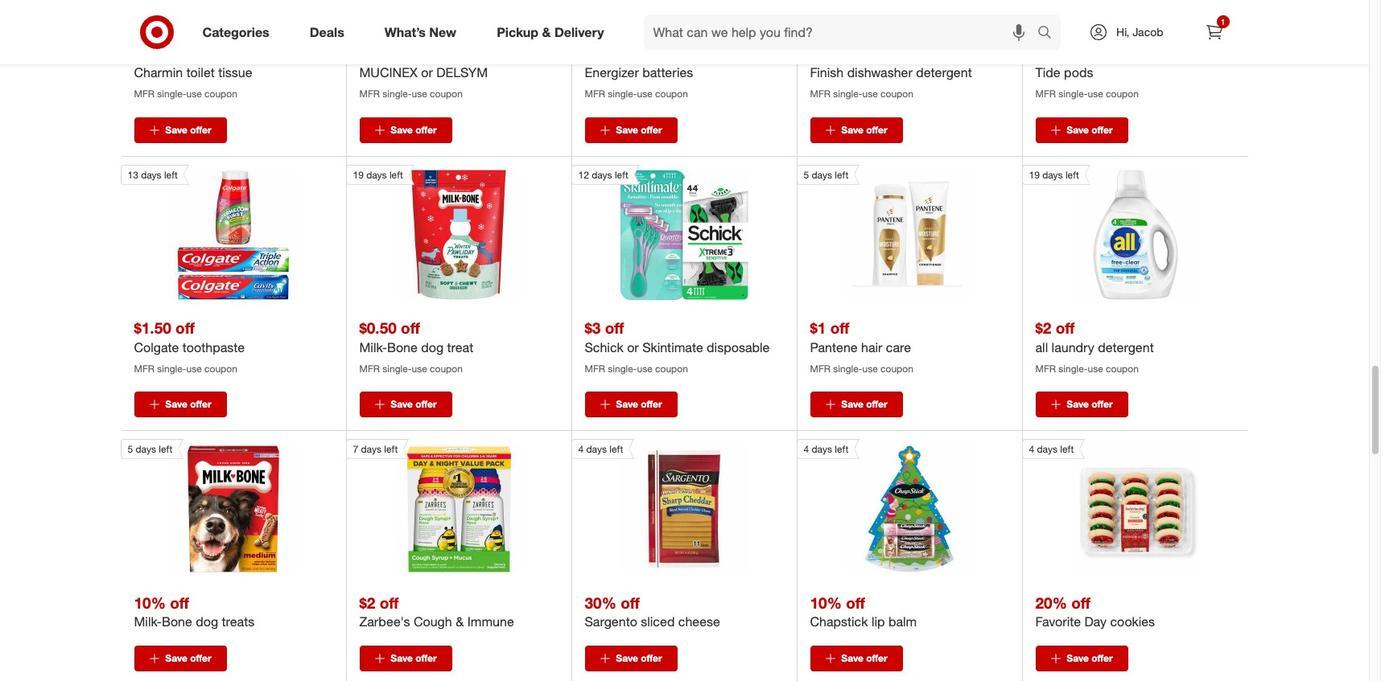 Task type: locate. For each thing, give the bounding box(es) containing it.
4 days left
[[578, 443, 623, 455], [804, 443, 849, 455], [1029, 443, 1074, 455]]

save offer down lip
[[842, 653, 888, 665]]

0 horizontal spatial 19 days left button
[[346, 165, 524, 300]]

0 horizontal spatial $2
[[134, 45, 150, 63]]

mfr inside the $1.50 off finish dishwasher detergent mfr single-use coupon
[[810, 88, 831, 100]]

1 4 from the left
[[578, 443, 584, 455]]

save up 13 days left
[[165, 124, 187, 136]]

$2
[[134, 45, 150, 63], [1036, 319, 1052, 338], [359, 594, 375, 612]]

5
[[804, 169, 809, 181], [128, 443, 133, 455]]

off inside 20% off favorite day cookies
[[1072, 594, 1091, 612]]

3 4 from the left
[[1029, 443, 1035, 455]]

save offer down $2 off all laundry detergent mfr single-use coupon
[[1067, 398, 1113, 410]]

bone inside $0.50 off milk-bone dog treat mfr single-use coupon
[[387, 339, 418, 356]]

mfr
[[134, 88, 155, 100], [359, 88, 380, 100], [585, 88, 605, 100], [810, 88, 831, 100], [1036, 88, 1056, 100], [134, 363, 155, 375], [359, 363, 380, 375], [585, 363, 605, 375], [810, 363, 831, 375], [1036, 363, 1056, 375]]

detergent right the laundry
[[1098, 339, 1154, 356]]

save for pantene hair care
[[842, 398, 864, 410]]

$1.50 inside the $1.50 off finish dishwasher detergent mfr single-use coupon
[[810, 45, 848, 63]]

save offer button for favorite day cookies
[[1036, 646, 1128, 672]]

or
[[421, 65, 433, 81], [627, 339, 639, 356]]

2 4 from the left
[[804, 443, 809, 455]]

save offer down 'day'
[[1067, 653, 1113, 665]]

2 horizontal spatial 4 days left button
[[1022, 439, 1201, 575]]

left
[[164, 169, 178, 181], [390, 169, 403, 181], [615, 169, 629, 181], [835, 169, 849, 181], [1066, 169, 1080, 181], [159, 443, 172, 455], [384, 443, 398, 455], [610, 443, 623, 455], [835, 443, 849, 455], [1061, 443, 1074, 455]]

cough
[[414, 614, 452, 630]]

$1
[[585, 45, 601, 63], [810, 319, 826, 338]]

$1 up pantene
[[810, 319, 826, 338]]

categories link
[[189, 14, 290, 50]]

$3 off schick or skintimate disposable mfr single-use coupon
[[585, 319, 770, 375]]

save offer button down sargento
[[585, 646, 678, 672]]

single- inside "$1 off pantene hair care mfr single-use coupon"
[[834, 363, 863, 375]]

save offer
[[165, 124, 211, 136], [391, 124, 437, 136], [616, 124, 662, 136], [842, 124, 888, 136], [1067, 124, 1113, 136], [165, 398, 211, 410], [391, 398, 437, 410], [616, 398, 662, 410], [842, 398, 888, 410], [1067, 398, 1113, 410], [165, 653, 211, 665], [391, 653, 437, 665], [616, 653, 662, 665], [842, 653, 888, 665], [1067, 653, 1113, 665]]

offer down 10% off milk-bone dog treats
[[190, 653, 211, 665]]

off inside 10% off milk-bone dog treats
[[170, 594, 189, 612]]

1 horizontal spatial 10%
[[810, 594, 842, 612]]

0 vertical spatial 5 days left button
[[797, 165, 975, 300]]

save offer up 13 days left
[[165, 124, 211, 136]]

coupon
[[205, 88, 237, 100], [430, 88, 463, 100], [655, 88, 688, 100], [881, 88, 914, 100], [1106, 88, 1139, 100], [205, 363, 237, 375], [430, 363, 463, 375], [655, 363, 688, 375], [881, 363, 914, 375], [1106, 363, 1139, 375]]

4 for 20% off
[[1029, 443, 1035, 455]]

save down sargento
[[616, 653, 638, 665]]

dog
[[421, 339, 444, 356], [196, 614, 218, 630]]

save offer button down the laundry
[[1036, 392, 1128, 418]]

save offer button down "chapstick"
[[810, 646, 903, 672]]

2 19 days left from the left
[[1029, 169, 1080, 181]]

$2 inside $2 off all laundry detergent mfr single-use coupon
[[1036, 319, 1052, 338]]

off inside the $2 off zarbee's cough & immune
[[380, 594, 399, 612]]

0 horizontal spatial 4 days left button
[[571, 439, 750, 575]]

19
[[353, 169, 364, 181], [1029, 169, 1040, 181]]

what's new link
[[371, 14, 477, 50]]

single- down pantene
[[834, 363, 863, 375]]

save up 12 days left
[[616, 124, 638, 136]]

off for $1 off energizer batteries mfr single-use coupon
[[605, 45, 624, 63]]

save offer button down "$1 off pantene hair care mfr single-use coupon"
[[810, 392, 903, 418]]

charmin
[[134, 65, 183, 81]]

0 vertical spatial dog
[[421, 339, 444, 356]]

$3
[[585, 319, 601, 338]]

off inside $2 off charmin toilet tissue mfr single-use coupon
[[154, 45, 173, 63]]

offer down $1 off energizer batteries mfr single-use coupon
[[641, 124, 662, 136]]

&
[[542, 24, 551, 40], [456, 614, 464, 630]]

mfr down $0.50
[[359, 363, 380, 375]]

0 horizontal spatial or
[[421, 65, 433, 81]]

offer down cough
[[416, 653, 437, 665]]

save for charmin toilet tissue
[[165, 124, 187, 136]]

0 horizontal spatial detergent
[[916, 65, 972, 81]]

detergent right the dishwasher at the right of the page
[[916, 65, 972, 81]]

milk- for 10%
[[134, 614, 162, 630]]

$1 inside $1 off energizer batteries mfr single-use coupon
[[585, 45, 601, 63]]

1 horizontal spatial 5
[[804, 169, 809, 181]]

1 vertical spatial 5
[[128, 443, 133, 455]]

$2 up zarbee's
[[359, 594, 375, 612]]

tissue
[[218, 65, 252, 81]]

$0.50
[[359, 319, 397, 338]]

single- down charmin
[[157, 88, 186, 100]]

offer down toothpaste on the left
[[190, 398, 211, 410]]

batteries
[[643, 65, 693, 81]]

$1 down delivery
[[585, 45, 601, 63]]

bone left treats
[[162, 614, 192, 630]]

off for 10% off milk-bone dog treats
[[170, 594, 189, 612]]

save offer button down 10% off milk-bone dog treats
[[134, 646, 227, 672]]

$1.50 off colgate toothpaste mfr single-use coupon
[[134, 319, 245, 375]]

1 horizontal spatial 19
[[1029, 169, 1040, 181]]

1 horizontal spatial 19 days left button
[[1022, 165, 1201, 300]]

save offer for charmin toilet tissue
[[165, 124, 211, 136]]

delivery
[[555, 24, 604, 40]]

mfr down mucinex
[[359, 88, 380, 100]]

mfr inside "$1 off pantene hair care mfr single-use coupon"
[[810, 363, 831, 375]]

1 vertical spatial 5 days left
[[128, 443, 172, 455]]

single- down pods
[[1059, 88, 1088, 100]]

or left delsym
[[421, 65, 433, 81]]

1 horizontal spatial 4 days left
[[804, 443, 849, 455]]

save offer button for milk-bone dog treats
[[134, 646, 227, 672]]

offer for chapstick lip balm
[[866, 653, 888, 665]]

days
[[141, 169, 162, 181], [366, 169, 387, 181], [592, 169, 612, 181], [812, 169, 832, 181], [1043, 169, 1063, 181], [136, 443, 156, 455], [361, 443, 382, 455], [587, 443, 607, 455], [812, 443, 832, 455], [1037, 443, 1058, 455]]

save down zarbee's
[[391, 653, 413, 665]]

0 horizontal spatial $1.50
[[134, 319, 171, 338]]

left for colgate toothpaste
[[164, 169, 178, 181]]

save offer button down schick
[[585, 392, 678, 418]]

mfr inside $2 off all laundry detergent mfr single-use coupon
[[1036, 363, 1056, 375]]

coupon inside $2 off charmin toilet tissue mfr single-use coupon
[[205, 88, 237, 100]]

milk- inside 10% off milk-bone dog treats
[[134, 614, 162, 630]]

3 4 days left button from the left
[[1022, 439, 1201, 575]]

0 horizontal spatial 5
[[128, 443, 133, 455]]

2 horizontal spatial 4
[[1029, 443, 1035, 455]]

0 vertical spatial bone
[[387, 339, 418, 356]]

save offer button down 'day'
[[1036, 646, 1128, 672]]

single- down the laundry
[[1059, 363, 1088, 375]]

$1 inside "$1 off pantene hair care mfr single-use coupon"
[[810, 319, 826, 338]]

save offer for schick or skintimate disposable
[[616, 398, 662, 410]]

save offer down '$4 off tide pods mfr single-use coupon'
[[1067, 124, 1113, 136]]

1 vertical spatial or
[[627, 339, 639, 356]]

offer down lip
[[866, 653, 888, 665]]

$4 off tide pods mfr single-use coupon
[[1036, 45, 1139, 100]]

& right cough
[[456, 614, 464, 630]]

1 horizontal spatial $1.50
[[810, 45, 848, 63]]

save offer button up 13 days left
[[134, 117, 227, 143]]

off inside $2 off all laundry detergent mfr single-use coupon
[[1056, 319, 1075, 338]]

care
[[886, 339, 911, 356]]

save offer down the dishwasher at the right of the page
[[842, 124, 888, 136]]

1 horizontal spatial or
[[627, 339, 639, 356]]

or inside 'mucinex or delsym mfr single-use coupon'
[[421, 65, 433, 81]]

days for chapstick lip balm
[[812, 443, 832, 455]]

1 horizontal spatial 19 days left
[[1029, 169, 1080, 181]]

1 4 days left button from the left
[[571, 439, 750, 575]]

off inside the 10% off chapstick lip balm
[[846, 594, 865, 612]]

$1.50 inside $1.50 off colgate toothpaste mfr single-use coupon
[[134, 319, 171, 338]]

save down $1.50 off colgate toothpaste mfr single-use coupon
[[165, 398, 187, 410]]

save offer down sliced
[[616, 653, 662, 665]]

offer for pantene hair care
[[866, 398, 888, 410]]

save offer button down the dishwasher at the right of the page
[[810, 117, 903, 143]]

save offer for zarbee's cough & immune
[[391, 653, 437, 665]]

1 horizontal spatial &
[[542, 24, 551, 40]]

1 vertical spatial &
[[456, 614, 464, 630]]

save down "chapstick"
[[842, 653, 864, 665]]

save down "$1 off pantene hair care mfr single-use coupon"
[[842, 398, 864, 410]]

days for zarbee's cough & immune
[[361, 443, 382, 455]]

off inside 30% off sargento sliced cheese
[[621, 594, 640, 612]]

detergent inside $2 off all laundry detergent mfr single-use coupon
[[1098, 339, 1154, 356]]

1 horizontal spatial milk-
[[359, 339, 387, 356]]

save for milk-bone dog treat
[[391, 398, 413, 410]]

$2 inside the $2 off zarbee's cough & immune
[[359, 594, 375, 612]]

save offer down 'hair'
[[842, 398, 888, 410]]

mucinex or delsym mfr single-use coupon
[[359, 65, 488, 100]]

detergent
[[916, 65, 972, 81], [1098, 339, 1154, 356]]

save down 'mucinex or delsym mfr single-use coupon'
[[391, 124, 413, 136]]

save offer down 'mucinex or delsym mfr single-use coupon'
[[391, 124, 437, 136]]

single-
[[157, 88, 186, 100], [383, 88, 412, 100], [608, 88, 637, 100], [834, 88, 863, 100], [1059, 88, 1088, 100], [157, 363, 186, 375], [383, 363, 412, 375], [608, 363, 637, 375], [834, 363, 863, 375], [1059, 363, 1088, 375]]

save down 10% off milk-bone dog treats
[[165, 653, 187, 665]]

save down finish
[[842, 124, 864, 136]]

off for $4 off tide pods mfr single-use coupon
[[1056, 45, 1075, 63]]

offer
[[190, 124, 211, 136], [416, 124, 437, 136], [641, 124, 662, 136], [866, 124, 888, 136], [1092, 124, 1113, 136], [190, 398, 211, 410], [416, 398, 437, 410], [641, 398, 662, 410], [866, 398, 888, 410], [1092, 398, 1113, 410], [190, 653, 211, 665], [416, 653, 437, 665], [641, 653, 662, 665], [866, 653, 888, 665], [1092, 653, 1113, 665]]

& right pickup
[[542, 24, 551, 40]]

categories
[[202, 24, 269, 40]]

0 vertical spatial $2
[[134, 45, 150, 63]]

save offer for mucinex or delsym
[[391, 124, 437, 136]]

1 horizontal spatial 5 days left
[[804, 169, 849, 181]]

save offer button for sargento sliced cheese
[[585, 646, 678, 672]]

0 horizontal spatial 4 days left
[[578, 443, 623, 455]]

$1 for energizer batteries
[[585, 45, 601, 63]]

save for schick or skintimate disposable
[[616, 398, 638, 410]]

2 vertical spatial $2
[[359, 594, 375, 612]]

single- down $0.50
[[383, 363, 412, 375]]

offer down $0.50 off milk-bone dog treat mfr single-use coupon
[[416, 398, 437, 410]]

4 days left button for 20% off
[[1022, 439, 1201, 575]]

19 days left button for $0.50 off
[[346, 165, 524, 300]]

single- inside $2 off charmin toilet tissue mfr single-use coupon
[[157, 88, 186, 100]]

0 horizontal spatial 19
[[353, 169, 364, 181]]

days inside "button"
[[141, 169, 162, 181]]

0 vertical spatial 5
[[804, 169, 809, 181]]

4 for 30% off
[[578, 443, 584, 455]]

immune
[[468, 614, 514, 630]]

1 horizontal spatial bone
[[387, 339, 418, 356]]

dog for $0.50
[[421, 339, 444, 356]]

$1.50 up colgate
[[134, 319, 171, 338]]

0 horizontal spatial 10%
[[134, 594, 166, 612]]

1 19 days left button from the left
[[346, 165, 524, 300]]

1 4 days left from the left
[[578, 443, 623, 455]]

off for 20% off favorite day cookies
[[1072, 594, 1091, 612]]

1 vertical spatial $1
[[810, 319, 826, 338]]

4 days left for 10%
[[804, 443, 849, 455]]

mfr inside $0.50 off milk-bone dog treat mfr single-use coupon
[[359, 363, 380, 375]]

offer for energizer batteries
[[641, 124, 662, 136]]

save offer for energizer batteries
[[616, 124, 662, 136]]

save down the laundry
[[1067, 398, 1089, 410]]

detergent for $2 off
[[1098, 339, 1154, 356]]

1 vertical spatial detergent
[[1098, 339, 1154, 356]]

0 horizontal spatial milk-
[[134, 614, 162, 630]]

$2 up charmin
[[134, 45, 150, 63]]

dog inside 10% off milk-bone dog treats
[[196, 614, 218, 630]]

single- down energizer on the left of the page
[[608, 88, 637, 100]]

save
[[165, 124, 187, 136], [391, 124, 413, 136], [616, 124, 638, 136], [842, 124, 864, 136], [1067, 124, 1089, 136], [165, 398, 187, 410], [391, 398, 413, 410], [616, 398, 638, 410], [842, 398, 864, 410], [1067, 398, 1089, 410], [165, 653, 187, 665], [391, 653, 413, 665], [616, 653, 638, 665], [842, 653, 864, 665], [1067, 653, 1089, 665]]

$2 up 'all'
[[1036, 319, 1052, 338]]

save for finish dishwasher detergent
[[842, 124, 864, 136]]

offer down $2 off all laundry detergent mfr single-use coupon
[[1092, 398, 1113, 410]]

1 vertical spatial bone
[[162, 614, 192, 630]]

milk- inside $0.50 off milk-bone dog treat mfr single-use coupon
[[359, 339, 387, 356]]

2 19 days left button from the left
[[1022, 165, 1201, 300]]

left inside 13 days left "button"
[[164, 169, 178, 181]]

0 horizontal spatial 5 days left
[[128, 443, 172, 455]]

save down pods
[[1067, 124, 1089, 136]]

save offer button for pantene hair care
[[810, 392, 903, 418]]

0 vertical spatial milk-
[[359, 339, 387, 356]]

1
[[1221, 17, 1226, 27]]

3 4 days left from the left
[[1029, 443, 1074, 455]]

mfr down energizer on the left of the page
[[585, 88, 605, 100]]

5 days left button for $1 off
[[797, 165, 975, 300]]

mfr down pantene
[[810, 363, 831, 375]]

save offer button for chapstick lip balm
[[810, 646, 903, 672]]

offer down 'mucinex or delsym mfr single-use coupon'
[[416, 124, 437, 136]]

off inside $1 off energizer batteries mfr single-use coupon
[[605, 45, 624, 63]]

save offer button for finish dishwasher detergent
[[810, 117, 903, 143]]

19 days left
[[353, 169, 403, 181], [1029, 169, 1080, 181]]

left for chapstick lip balm
[[835, 443, 849, 455]]

0 horizontal spatial 19 days left
[[353, 169, 403, 181]]

tide
[[1036, 65, 1061, 81]]

off inside $3 off schick or skintimate disposable mfr single-use coupon
[[605, 319, 624, 338]]

0 horizontal spatial 4
[[578, 443, 584, 455]]

$1.50 up finish
[[810, 45, 848, 63]]

coupon inside $3 off schick or skintimate disposable mfr single-use coupon
[[655, 363, 688, 375]]

13
[[128, 169, 138, 181]]

2 4 days left from the left
[[804, 443, 849, 455]]

1 horizontal spatial $2
[[359, 594, 375, 612]]

0 horizontal spatial &
[[456, 614, 464, 630]]

4
[[578, 443, 584, 455], [804, 443, 809, 455], [1029, 443, 1035, 455]]

1 vertical spatial dog
[[196, 614, 218, 630]]

toilet
[[187, 65, 215, 81]]

left for pantene hair care
[[835, 169, 849, 181]]

save offer button down pods
[[1036, 117, 1128, 143]]

What can we help you find? suggestions appear below search field
[[644, 14, 1042, 50]]

laundry
[[1052, 339, 1095, 356]]

days inside button
[[361, 443, 382, 455]]

save offer button down zarbee's
[[359, 646, 452, 672]]

save for milk-bone dog treats
[[165, 653, 187, 665]]

mfr down finish
[[810, 88, 831, 100]]

single- inside $0.50 off milk-bone dog treat mfr single-use coupon
[[383, 363, 412, 375]]

treats
[[222, 614, 255, 630]]

$2 inside $2 off charmin toilet tissue mfr single-use coupon
[[134, 45, 150, 63]]

pods
[[1064, 65, 1094, 81]]

2 19 from the left
[[1029, 169, 1040, 181]]

10% for 10% off milk-bone dog treats
[[134, 594, 166, 612]]

save offer for all laundry detergent
[[1067, 398, 1113, 410]]

skintimate
[[643, 339, 703, 356]]

single- down colgate
[[157, 363, 186, 375]]

offer for tide pods
[[1092, 124, 1113, 136]]

0 vertical spatial &
[[542, 24, 551, 40]]

offer down '$4 off tide pods mfr single-use coupon'
[[1092, 124, 1113, 136]]

save offer down $0.50 off milk-bone dog treat mfr single-use coupon
[[391, 398, 437, 410]]

1 19 days left from the left
[[353, 169, 403, 181]]

0 vertical spatial detergent
[[916, 65, 972, 81]]

offer for milk-bone dog treat
[[416, 398, 437, 410]]

off inside '$4 off tide pods mfr single-use coupon'
[[1056, 45, 1075, 63]]

$2 off all laundry detergent mfr single-use coupon
[[1036, 319, 1154, 375]]

1 horizontal spatial $1
[[810, 319, 826, 338]]

$1 for pantene hair care
[[810, 319, 826, 338]]

save down 'day'
[[1067, 653, 1089, 665]]

save down schick
[[616, 398, 638, 410]]

off for $2 off all laundry detergent mfr single-use coupon
[[1056, 319, 1075, 338]]

save offer button
[[134, 117, 227, 143], [359, 117, 452, 143], [585, 117, 678, 143], [810, 117, 903, 143], [1036, 117, 1128, 143], [134, 392, 227, 418], [359, 392, 452, 418], [585, 392, 678, 418], [810, 392, 903, 418], [1036, 392, 1128, 418], [134, 646, 227, 672], [359, 646, 452, 672], [585, 646, 678, 672], [810, 646, 903, 672], [1036, 646, 1128, 672]]

save offer down skintimate
[[616, 398, 662, 410]]

save offer down $1.50 off colgate toothpaste mfr single-use coupon
[[165, 398, 211, 410]]

1 horizontal spatial 4 days left button
[[797, 439, 975, 575]]

save offer button down $1.50 off colgate toothpaste mfr single-use coupon
[[134, 392, 227, 418]]

save for colgate toothpaste
[[165, 398, 187, 410]]

20%
[[1036, 594, 1067, 612]]

off inside the $1.50 off finish dishwasher detergent mfr single-use coupon
[[852, 45, 871, 63]]

left for all laundry detergent
[[1066, 169, 1080, 181]]

off for $1.50 off colgate toothpaste mfr single-use coupon
[[176, 319, 195, 338]]

12 days left
[[578, 169, 629, 181]]

offer down toilet
[[190, 124, 211, 136]]

hi,
[[1117, 25, 1130, 39]]

save offer down 10% off milk-bone dog treats
[[165, 653, 211, 665]]

save offer for pantene hair care
[[842, 398, 888, 410]]

single- down schick
[[608, 363, 637, 375]]

save offer button down 'mucinex or delsym mfr single-use coupon'
[[359, 117, 452, 143]]

4 days left button for 10% off
[[797, 439, 975, 575]]

mfr down tide
[[1036, 88, 1056, 100]]

coupon inside $0.50 off milk-bone dog treat mfr single-use coupon
[[430, 363, 463, 375]]

$1.50 off finish dishwasher detergent mfr single-use coupon
[[810, 45, 972, 100]]

save up "7 days left"
[[391, 398, 413, 410]]

off
[[154, 45, 173, 63], [605, 45, 624, 63], [852, 45, 871, 63], [1056, 45, 1075, 63], [176, 319, 195, 338], [401, 319, 420, 338], [605, 319, 624, 338], [831, 319, 850, 338], [1056, 319, 1075, 338], [170, 594, 189, 612], [380, 594, 399, 612], [621, 594, 640, 612], [846, 594, 865, 612], [1072, 594, 1091, 612]]

0 horizontal spatial dog
[[196, 614, 218, 630]]

0 vertical spatial or
[[421, 65, 433, 81]]

save offer for chapstick lip balm
[[842, 653, 888, 665]]

off inside $1.50 off colgate toothpaste mfr single-use coupon
[[176, 319, 195, 338]]

1 horizontal spatial dog
[[421, 339, 444, 356]]

mfr down 'all'
[[1036, 363, 1056, 375]]

offer down skintimate
[[641, 398, 662, 410]]

save offer button for mucinex or delsym
[[359, 117, 452, 143]]

2 horizontal spatial $2
[[1036, 319, 1052, 338]]

1 10% from the left
[[134, 594, 166, 612]]

0 horizontal spatial 5 days left button
[[120, 439, 299, 575]]

left for milk-bone dog treat
[[390, 169, 403, 181]]

mfr down colgate
[[134, 363, 155, 375]]

or inside $3 off schick or skintimate disposable mfr single-use coupon
[[627, 339, 639, 356]]

0 vertical spatial $1
[[585, 45, 601, 63]]

1 vertical spatial $1.50
[[134, 319, 171, 338]]

bone down $0.50
[[387, 339, 418, 356]]

1 vertical spatial milk-
[[134, 614, 162, 630]]

save offer for finish dishwasher detergent
[[842, 124, 888, 136]]

1 19 from the left
[[353, 169, 364, 181]]

left for sargento sliced cheese
[[610, 443, 623, 455]]

dog inside $0.50 off milk-bone dog treat mfr single-use coupon
[[421, 339, 444, 356]]

single- inside the $1.50 off finish dishwasher detergent mfr single-use coupon
[[834, 88, 863, 100]]

7 days left button
[[346, 439, 524, 575]]

pickup & delivery link
[[483, 14, 624, 50]]

left inside 12 days left button
[[615, 169, 629, 181]]

days inside button
[[592, 169, 612, 181]]

10% inside the 10% off chapstick lip balm
[[810, 594, 842, 612]]

dog left treats
[[196, 614, 218, 630]]

single- inside $2 off all laundry detergent mfr single-use coupon
[[1059, 363, 1088, 375]]

dog left treat
[[421, 339, 444, 356]]

mfr inside 'mucinex or delsym mfr single-use coupon'
[[359, 88, 380, 100]]

save offer down cough
[[391, 653, 437, 665]]

offer down the dishwasher at the right of the page
[[866, 124, 888, 136]]

4 days left button for 30% off
[[571, 439, 750, 575]]

12 days left button
[[571, 165, 750, 300]]

0 horizontal spatial bone
[[162, 614, 192, 630]]

19 days left for $2
[[1029, 169, 1080, 181]]

off for $1 off pantene hair care mfr single-use coupon
[[831, 319, 850, 338]]

1 vertical spatial 5 days left button
[[120, 439, 299, 575]]

$1.50 for finish
[[810, 45, 848, 63]]

days for colgate toothpaste
[[141, 169, 162, 181]]

10%
[[134, 594, 166, 612], [810, 594, 842, 612]]

single- down mucinex
[[383, 88, 412, 100]]

1 horizontal spatial 4
[[804, 443, 809, 455]]

use
[[186, 88, 202, 100], [412, 88, 427, 100], [637, 88, 653, 100], [863, 88, 878, 100], [1088, 88, 1104, 100], [186, 363, 202, 375], [412, 363, 427, 375], [637, 363, 653, 375], [863, 363, 878, 375], [1088, 363, 1104, 375]]

1 horizontal spatial 5 days left button
[[797, 165, 975, 300]]

save for all laundry detergent
[[1067, 398, 1089, 410]]

deals
[[310, 24, 344, 40]]

single- inside $1.50 off colgate toothpaste mfr single-use coupon
[[157, 363, 186, 375]]

single- inside '$4 off tide pods mfr single-use coupon'
[[1059, 88, 1088, 100]]

off for 30% off sargento sliced cheese
[[621, 594, 640, 612]]

2 10% from the left
[[810, 594, 842, 612]]

1 horizontal spatial detergent
[[1098, 339, 1154, 356]]

offer down 'hair'
[[866, 398, 888, 410]]

19 days left button
[[346, 165, 524, 300], [1022, 165, 1201, 300]]

save offer button up 12 days left
[[585, 117, 678, 143]]

0 vertical spatial $1.50
[[810, 45, 848, 63]]

12
[[578, 169, 589, 181]]

$1 off pantene hair care mfr single-use coupon
[[810, 319, 914, 375]]

detergent inside the $1.50 off finish dishwasher detergent mfr single-use coupon
[[916, 65, 972, 81]]

$1.50
[[810, 45, 848, 63], [134, 319, 171, 338]]

save offer down $1 off energizer batteries mfr single-use coupon
[[616, 124, 662, 136]]

off inside "$1 off pantene hair care mfr single-use coupon"
[[831, 319, 850, 338]]

7
[[353, 443, 358, 455]]

offer down 'day'
[[1092, 653, 1113, 665]]

bone
[[387, 339, 418, 356], [162, 614, 192, 630]]

off inside $0.50 off milk-bone dog treat mfr single-use coupon
[[401, 319, 420, 338]]

coupon inside $2 off all laundry detergent mfr single-use coupon
[[1106, 363, 1139, 375]]

save offer button up "7 days left"
[[359, 392, 452, 418]]

detergent for $1.50 off
[[916, 65, 972, 81]]

offer down sliced
[[641, 653, 662, 665]]

left inside 7 days left button
[[384, 443, 398, 455]]

$2 for $2 off zarbee's cough & immune
[[359, 594, 375, 612]]

2 horizontal spatial 4 days left
[[1029, 443, 1074, 455]]

or right schick
[[627, 339, 639, 356]]

10% inside 10% off milk-bone dog treats
[[134, 594, 166, 612]]

0 vertical spatial 5 days left
[[804, 169, 849, 181]]

$2 for $2 off all laundry detergent mfr single-use coupon
[[1036, 319, 1052, 338]]

0 horizontal spatial $1
[[585, 45, 601, 63]]

2 4 days left button from the left
[[797, 439, 975, 575]]

single- down finish
[[834, 88, 863, 100]]

use inside $2 off charmin toilet tissue mfr single-use coupon
[[186, 88, 202, 100]]

milk-
[[359, 339, 387, 356], [134, 614, 162, 630]]

mfr down schick
[[585, 363, 605, 375]]

1 vertical spatial $2
[[1036, 319, 1052, 338]]

mfr down charmin
[[134, 88, 155, 100]]

mfr inside '$4 off tide pods mfr single-use coupon'
[[1036, 88, 1056, 100]]

bone inside 10% off milk-bone dog treats
[[162, 614, 192, 630]]

5 days left button
[[797, 165, 975, 300], [120, 439, 299, 575]]

offer for schick or skintimate disposable
[[641, 398, 662, 410]]



Task type: vqa. For each thing, say whether or not it's contained in the screenshot.
off associated with $1 off Pantene hair care MFR single-use coupon
yes



Task type: describe. For each thing, give the bounding box(es) containing it.
pickup & delivery
[[497, 24, 604, 40]]

save for zarbee's cough & immune
[[391, 653, 413, 665]]

day
[[1085, 614, 1107, 630]]

19 for $2 off
[[1029, 169, 1040, 181]]

offer for sargento sliced cheese
[[641, 653, 662, 665]]

use inside '$4 off tide pods mfr single-use coupon'
[[1088, 88, 1104, 100]]

off for $1.50 off finish dishwasher detergent mfr single-use coupon
[[852, 45, 871, 63]]

10% off milk-bone dog treats
[[134, 594, 255, 630]]

save offer button for all laundry detergent
[[1036, 392, 1128, 418]]

offer for zarbee's cough & immune
[[416, 653, 437, 665]]

days for schick or skintimate disposable
[[592, 169, 612, 181]]

sargento
[[585, 614, 638, 630]]

finish
[[810, 65, 844, 81]]

& inside the $2 off zarbee's cough & immune
[[456, 614, 464, 630]]

dog for 10%
[[196, 614, 218, 630]]

single- inside $3 off schick or skintimate disposable mfr single-use coupon
[[608, 363, 637, 375]]

chapstick
[[810, 614, 868, 630]]

coupon inside $1 off energizer batteries mfr single-use coupon
[[655, 88, 688, 100]]

$2 for $2 off charmin toilet tissue mfr single-use coupon
[[134, 45, 150, 63]]

left for schick or skintimate disposable
[[615, 169, 629, 181]]

what's
[[385, 24, 426, 40]]

use inside "$1 off pantene hair care mfr single-use coupon"
[[863, 363, 878, 375]]

$2 off zarbee's cough & immune
[[359, 594, 514, 630]]

schick
[[585, 339, 624, 356]]

single- inside $1 off energizer batteries mfr single-use coupon
[[608, 88, 637, 100]]

save for tide pods
[[1067, 124, 1089, 136]]

save offer button for colgate toothpaste
[[134, 392, 227, 418]]

days for favorite day cookies
[[1037, 443, 1058, 455]]

pickup
[[497, 24, 539, 40]]

cookies
[[1111, 614, 1155, 630]]

hi, jacob
[[1117, 25, 1164, 39]]

save offer for tide pods
[[1067, 124, 1113, 136]]

search
[[1031, 25, 1069, 42]]

5 days left for $1 off
[[804, 169, 849, 181]]

balm
[[889, 614, 917, 630]]

mfr inside $2 off charmin toilet tissue mfr single-use coupon
[[134, 88, 155, 100]]

use inside $3 off schick or skintimate disposable mfr single-use coupon
[[637, 363, 653, 375]]

save offer for favorite day cookies
[[1067, 653, 1113, 665]]

1 link
[[1197, 14, 1232, 50]]

use inside $2 off all laundry detergent mfr single-use coupon
[[1088, 363, 1104, 375]]

save for chapstick lip balm
[[842, 653, 864, 665]]

save offer button for energizer batteries
[[585, 117, 678, 143]]

10% off chapstick lip balm
[[810, 594, 917, 630]]

zarbee's
[[359, 614, 410, 630]]

20% off favorite day cookies
[[1036, 594, 1155, 630]]

cheese
[[679, 614, 720, 630]]

4 days left for 20%
[[1029, 443, 1074, 455]]

19 days left button for $2 off
[[1022, 165, 1201, 300]]

save offer button for charmin toilet tissue
[[134, 117, 227, 143]]

offer for all laundry detergent
[[1092, 398, 1113, 410]]

left for milk-bone dog treats
[[159, 443, 172, 455]]

use inside $1.50 off colgate toothpaste mfr single-use coupon
[[186, 363, 202, 375]]

favorite
[[1036, 614, 1081, 630]]

$1 off energizer batteries mfr single-use coupon
[[585, 45, 693, 100]]

days for pantene hair care
[[812, 169, 832, 181]]

coupon inside the $1.50 off finish dishwasher detergent mfr single-use coupon
[[881, 88, 914, 100]]

colgate
[[134, 339, 179, 356]]

pantene
[[810, 339, 858, 356]]

5 for $1 off
[[804, 169, 809, 181]]

days for all laundry detergent
[[1043, 169, 1063, 181]]

off for $2 off charmin toilet tissue mfr single-use coupon
[[154, 45, 173, 63]]

7 days left
[[353, 443, 398, 455]]

$1.50 for colgate
[[134, 319, 171, 338]]

bone for 10%
[[162, 614, 192, 630]]

toothpaste
[[183, 339, 245, 356]]

use inside $0.50 off milk-bone dog treat mfr single-use coupon
[[412, 363, 427, 375]]

save offer for milk-bone dog treat
[[391, 398, 437, 410]]

save offer for sargento sliced cheese
[[616, 653, 662, 665]]

5 days left for 10% off
[[128, 443, 172, 455]]

$4
[[1036, 45, 1052, 63]]

deals link
[[296, 14, 365, 50]]

mucinex
[[359, 65, 418, 81]]

hair
[[861, 339, 883, 356]]

disposable
[[707, 339, 770, 356]]

days for sargento sliced cheese
[[587, 443, 607, 455]]

13 days left
[[128, 169, 178, 181]]

off for 10% off chapstick lip balm
[[846, 594, 865, 612]]

all
[[1036, 339, 1048, 356]]

milk- for $0.50
[[359, 339, 387, 356]]

days for milk-bone dog treats
[[136, 443, 156, 455]]

days for milk-bone dog treat
[[366, 169, 387, 181]]

coupon inside $1.50 off colgate toothpaste mfr single-use coupon
[[205, 363, 237, 375]]

save offer button for zarbee's cough & immune
[[359, 646, 452, 672]]

10% for 10% off chapstick lip balm
[[810, 594, 842, 612]]

offer for charmin toilet tissue
[[190, 124, 211, 136]]

13 days left button
[[120, 165, 299, 300]]

5 for 10% off
[[128, 443, 133, 455]]

30% off sargento sliced cheese
[[585, 594, 720, 630]]

what's new
[[385, 24, 457, 40]]

mfr inside $1.50 off colgate toothpaste mfr single-use coupon
[[134, 363, 155, 375]]

off for $0.50 off milk-bone dog treat mfr single-use coupon
[[401, 319, 420, 338]]

save offer button for tide pods
[[1036, 117, 1128, 143]]

new
[[429, 24, 457, 40]]

19 days left for $0.50
[[353, 169, 403, 181]]

left for favorite day cookies
[[1061, 443, 1074, 455]]

4 for 10% off
[[804, 443, 809, 455]]

$0.50 off milk-bone dog treat mfr single-use coupon
[[359, 319, 474, 375]]

save offer for colgate toothpaste
[[165, 398, 211, 410]]

4 days left for 30%
[[578, 443, 623, 455]]

save for favorite day cookies
[[1067, 653, 1089, 665]]

bone for $0.50
[[387, 339, 418, 356]]

save offer button for schick or skintimate disposable
[[585, 392, 678, 418]]

off for $2 off zarbee's cough & immune
[[380, 594, 399, 612]]

treat
[[447, 339, 474, 356]]

coupon inside '$4 off tide pods mfr single-use coupon'
[[1106, 88, 1139, 100]]

use inside 'mucinex or delsym mfr single-use coupon'
[[412, 88, 427, 100]]

save offer button for milk-bone dog treat
[[359, 392, 452, 418]]

use inside the $1.50 off finish dishwasher detergent mfr single-use coupon
[[863, 88, 878, 100]]

delsym
[[437, 65, 488, 81]]

offer for mucinex or delsym
[[416, 124, 437, 136]]

mfr inside $3 off schick or skintimate disposable mfr single-use coupon
[[585, 363, 605, 375]]

energizer
[[585, 65, 639, 81]]

save for sargento sliced cheese
[[616, 653, 638, 665]]

single- inside 'mucinex or delsym mfr single-use coupon'
[[383, 88, 412, 100]]

off for $3 off schick or skintimate disposable mfr single-use coupon
[[605, 319, 624, 338]]

search button
[[1031, 14, 1069, 53]]

19 for $0.50 off
[[353, 169, 364, 181]]

mfr inside $1 off energizer batteries mfr single-use coupon
[[585, 88, 605, 100]]

coupon inside "$1 off pantene hair care mfr single-use coupon"
[[881, 363, 914, 375]]

save for energizer batteries
[[616, 124, 638, 136]]

30%
[[585, 594, 617, 612]]

5 days left button for 10% off
[[120, 439, 299, 575]]

dishwasher
[[848, 65, 913, 81]]

sliced
[[641, 614, 675, 630]]

jacob
[[1133, 25, 1164, 39]]

$2 off charmin toilet tissue mfr single-use coupon
[[134, 45, 252, 100]]

offer for finish dishwasher detergent
[[866, 124, 888, 136]]

left for zarbee's cough & immune
[[384, 443, 398, 455]]

use inside $1 off energizer batteries mfr single-use coupon
[[637, 88, 653, 100]]

lip
[[872, 614, 885, 630]]

coupon inside 'mucinex or delsym mfr single-use coupon'
[[430, 88, 463, 100]]



